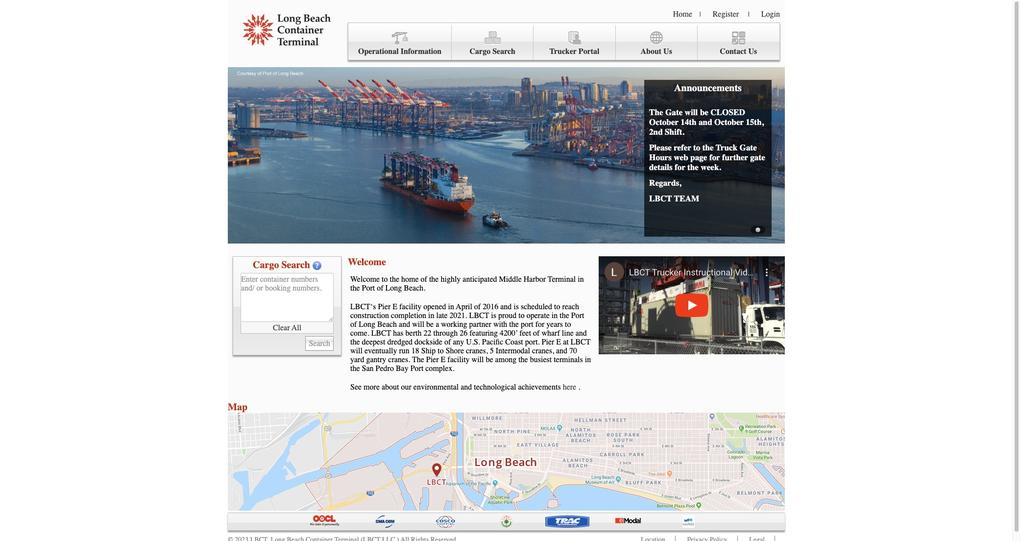 Task type: describe. For each thing, give the bounding box(es) containing it.
page
[[691, 152, 708, 162]]

featuring
[[470, 329, 498, 338]]

port inside the welcome to the home of the highly anticipated middle harbor terminal in the port of long beach.
[[362, 284, 375, 293]]

intermodal
[[496, 347, 530, 355]]

2 vertical spatial e
[[441, 355, 446, 364]]

dockside
[[415, 338, 443, 347]]

the up yard
[[350, 338, 360, 347]]

harbor
[[524, 275, 546, 284]]

lbct down regards,​
[[649, 194, 672, 203]]

web
[[674, 152, 689, 162]]

pedro
[[376, 364, 394, 373]]

gate
[[751, 152, 766, 162]]

to right years on the right bottom of the page
[[565, 320, 571, 329]]

be inside the gate will be closed october 14th and october 15th, 2nd shift.
[[700, 107, 709, 117]]

.
[[578, 383, 580, 392]]

team
[[674, 194, 700, 203]]

of right home
[[421, 275, 427, 284]]

22
[[424, 329, 432, 338]]

operational
[[358, 47, 399, 56]]

0 vertical spatial e
[[393, 302, 398, 311]]

opened
[[424, 302, 446, 311]]

1 | from the left
[[700, 10, 701, 19]]

gate inside the gate will be closed october 14th and october 15th, 2nd shift.
[[666, 107, 683, 117]]

register
[[713, 10, 739, 19]]

2 cranes, from the left
[[532, 347, 554, 355]]

gate inside please refer to the truck gate hours web page for further gate details for the week.
[[740, 143, 757, 152]]

0 horizontal spatial is
[[491, 311, 496, 320]]

operational information link
[[349, 25, 452, 60]]

trucker
[[550, 47, 577, 56]]

information
[[401, 47, 442, 56]]

feet
[[520, 329, 531, 338]]

shore
[[446, 347, 464, 355]]

week.
[[701, 162, 721, 172]]

pacific
[[482, 338, 504, 347]]

cargo search inside cargo search link
[[470, 47, 516, 56]]

about us
[[641, 47, 672, 56]]

home link
[[673, 10, 693, 19]]

cranes.
[[388, 355, 410, 364]]

home
[[673, 10, 693, 19]]

2 horizontal spatial pier
[[542, 338, 555, 347]]

contact us link
[[698, 25, 780, 60]]

scheduled
[[521, 302, 552, 311]]

2016
[[483, 302, 499, 311]]

late
[[436, 311, 448, 320]]

complex.
[[426, 364, 455, 373]]

lbct right at
[[571, 338, 591, 347]]

register link
[[713, 10, 739, 19]]

in right 70
[[585, 355, 591, 364]]

u.s.
[[466, 338, 480, 347]]

port
[[521, 320, 534, 329]]

reach
[[562, 302, 579, 311]]

clear all
[[273, 323, 302, 332]]

of down 'lbct's' on the left
[[350, 320, 357, 329]]

to right proud
[[519, 311, 525, 320]]

welcome for welcome
[[348, 256, 386, 268]]

with
[[494, 320, 507, 329]]

1 vertical spatial e
[[556, 338, 561, 347]]

the inside the gate will be closed october 14th and october 15th, 2nd shift.
[[649, 107, 664, 117]]

0 vertical spatial pier
[[378, 302, 391, 311]]

1 horizontal spatial is
[[514, 302, 519, 311]]

here
[[563, 383, 577, 392]]

for inside the lbct's pier e facility opened in april of 2016 and is scheduled to reach construction completion in late 2021.  lbct is proud to operate in the port of long beach and will be a working partner with the port for years to come.  lbct has berth 22 through 26 featuring 4200' feet of wharf line and the deepest dredged dockside of any u.s. pacific coast port. pier e at lbct will eventually run 18 ship to shore cranes, 5 intermodal cranes, and 70 yard gantry cranes. the pier e facility will be among the busiest terminals in the san pedro bay port complex.
[[536, 320, 545, 329]]

environmental
[[414, 383, 459, 392]]

of up 'construction'
[[377, 284, 384, 293]]

and right beach at the left
[[399, 320, 410, 329]]

wharf
[[542, 329, 560, 338]]

beach
[[377, 320, 397, 329]]

contact
[[720, 47, 747, 56]]

the up 'lbct's' on the left
[[350, 284, 360, 293]]

bay
[[396, 364, 409, 373]]

and right 2016
[[501, 302, 512, 311]]

terminal
[[548, 275, 576, 284]]

line
[[562, 329, 574, 338]]

2 october from the left
[[715, 117, 744, 127]]

contact us
[[720, 47, 757, 56]]

the right among
[[519, 355, 528, 364]]

1 horizontal spatial for
[[675, 162, 686, 172]]

the left san
[[350, 364, 360, 373]]

and right line
[[576, 329, 587, 338]]

login link
[[762, 10, 780, 19]]

1 vertical spatial be
[[426, 320, 434, 329]]

see
[[350, 383, 362, 392]]

to inside the welcome to the home of the highly anticipated middle harbor terminal in the port of long beach.
[[382, 275, 388, 284]]

the gate will be closed october 14th and october 15th, 2nd shift.
[[649, 107, 764, 137]]

port.
[[525, 338, 540, 347]]

2021.
[[450, 311, 467, 320]]

closed
[[711, 107, 745, 117]]

terminals
[[554, 355, 583, 364]]

Enter container numbers and/ or booking numbers. text field
[[241, 273, 334, 322]]

to inside please refer to the truck gate hours web page for further gate details for the week.
[[694, 143, 701, 152]]

in right "late"
[[448, 302, 454, 311]]

completion
[[391, 311, 426, 320]]

here link
[[563, 383, 577, 392]]

welcome to the home of the highly anticipated middle harbor terminal in the port of long beach.
[[350, 275, 584, 293]]

our
[[401, 383, 412, 392]]

dredged
[[387, 338, 413, 347]]

1 horizontal spatial be
[[486, 355, 493, 364]]

regards,​
[[649, 178, 682, 188]]

please refer to the truck gate hours web page for further gate details for the week.
[[649, 143, 766, 172]]

1 vertical spatial facility
[[448, 355, 470, 364]]

all
[[292, 323, 302, 332]]

18
[[412, 347, 420, 355]]

operational information
[[358, 47, 442, 56]]

shift.
[[665, 127, 685, 137]]

details
[[649, 162, 673, 172]]

anticipated
[[463, 275, 497, 284]]

lbct's pier e facility opened in april of 2016 and is scheduled to reach construction completion in late 2021.  lbct is proud to operate in the port of long beach and will be a working partner with the port for years to come.  lbct has berth 22 through 26 featuring 4200' feet of wharf line and the deepest dredged dockside of any u.s. pacific coast port. pier e at lbct will eventually run 18 ship to shore cranes, 5 intermodal cranes, and 70 yard gantry cranes. the pier e facility will be among the busiest terminals in the san pedro bay port complex.
[[350, 302, 591, 373]]

clear
[[273, 323, 290, 332]]



Task type: locate. For each thing, give the bounding box(es) containing it.
pier
[[378, 302, 391, 311], [542, 338, 555, 347], [426, 355, 439, 364]]

0 horizontal spatial |
[[700, 10, 701, 19]]

long
[[386, 284, 402, 293], [359, 320, 376, 329]]

coast
[[506, 338, 523, 347]]

2 vertical spatial port
[[411, 364, 424, 373]]

be left a
[[426, 320, 434, 329]]

to left reach
[[554, 302, 560, 311]]

will inside the gate will be closed october 14th and october 15th, 2nd shift.
[[685, 107, 698, 117]]

middle
[[499, 275, 522, 284]]

0 horizontal spatial gate
[[666, 107, 683, 117]]

1 horizontal spatial port
[[411, 364, 424, 373]]

the left truck
[[703, 143, 714, 152]]

the inside the lbct's pier e facility opened in april of 2016 and is scheduled to reach construction completion in late 2021.  lbct is proud to operate in the port of long beach and will be a working partner with the port for years to come.  lbct has berth 22 through 26 featuring 4200' feet of wharf line and the deepest dredged dockside of any u.s. pacific coast port. pier e at lbct will eventually run 18 ship to shore cranes, 5 intermodal cranes, and 70 yard gantry cranes. the pier e facility will be among the busiest terminals in the san pedro bay port complex.
[[412, 355, 424, 364]]

2 horizontal spatial for
[[710, 152, 720, 162]]

at
[[563, 338, 569, 347]]

eventually
[[365, 347, 397, 355]]

2nd
[[649, 127, 663, 137]]

refer
[[674, 143, 692, 152]]

0 horizontal spatial long
[[359, 320, 376, 329]]

highly
[[441, 275, 461, 284]]

1 vertical spatial search
[[282, 259, 310, 271]]

us right about
[[664, 47, 672, 56]]

cargo search link
[[452, 25, 534, 60]]

1 horizontal spatial october
[[715, 117, 744, 127]]

long inside the welcome to the home of the highly anticipated middle harbor terminal in the port of long beach.
[[386, 284, 402, 293]]

0 horizontal spatial facility
[[399, 302, 422, 311]]

facility down beach.
[[399, 302, 422, 311]]

will left a
[[412, 320, 425, 329]]

in left "late"
[[428, 311, 435, 320]]

1 horizontal spatial search
[[493, 47, 516, 56]]

lbct team
[[649, 194, 700, 203]]

1 vertical spatial pier
[[542, 338, 555, 347]]

14th and
[[681, 117, 713, 127]]

menu bar containing operational information
[[348, 23, 780, 60]]

0 horizontal spatial the
[[412, 355, 424, 364]]

is left proud
[[491, 311, 496, 320]]

0 horizontal spatial search
[[282, 259, 310, 271]]

1 horizontal spatial pier
[[426, 355, 439, 364]]

welcome for welcome to the home of the highly anticipated middle harbor terminal in the port of long beach.
[[350, 275, 380, 284]]

1 horizontal spatial gate
[[740, 143, 757, 152]]

working
[[441, 320, 467, 329]]

us inside 'contact us' link
[[749, 47, 757, 56]]

| right home link
[[700, 10, 701, 19]]

the up line
[[560, 311, 569, 320]]

us inside about us link
[[664, 47, 672, 56]]

1 horizontal spatial the
[[649, 107, 664, 117]]

and left 70
[[556, 347, 568, 355]]

among
[[495, 355, 517, 364]]

long inside the lbct's pier e facility opened in april of 2016 and is scheduled to reach construction completion in late 2021.  lbct is proud to operate in the port of long beach and will be a working partner with the port for years to come.  lbct has berth 22 through 26 featuring 4200' feet of wharf line and the deepest dredged dockside of any u.s. pacific coast port. pier e at lbct will eventually run 18 ship to shore cranes, 5 intermodal cranes, and 70 yard gantry cranes. the pier e facility will be among the busiest terminals in the san pedro bay port complex.
[[359, 320, 376, 329]]

in inside the welcome to the home of the highly anticipated middle harbor terminal in the port of long beach.
[[578, 275, 584, 284]]

e left at
[[556, 338, 561, 347]]

operate
[[527, 311, 550, 320]]

trucker portal
[[550, 47, 600, 56]]

lbct's
[[350, 302, 376, 311]]

gate
[[666, 107, 683, 117], [740, 143, 757, 152]]

welcome inside the welcome to the home of the highly anticipated middle harbor terminal in the port of long beach.
[[350, 275, 380, 284]]

2 horizontal spatial port
[[571, 311, 584, 320]]

0 horizontal spatial for
[[536, 320, 545, 329]]

|
[[700, 10, 701, 19], [748, 10, 750, 19]]

portal
[[579, 47, 600, 56]]

1 vertical spatial cargo
[[253, 259, 279, 271]]

is left scheduled
[[514, 302, 519, 311]]

will down come.
[[350, 347, 363, 355]]

cranes, left the 5
[[466, 347, 488, 355]]

be left among
[[486, 355, 493, 364]]

october up truck
[[715, 117, 744, 127]]

70
[[570, 347, 577, 355]]

port up 'lbct's' on the left
[[362, 284, 375, 293]]

deepest
[[362, 338, 386, 347]]

0 horizontal spatial pier
[[378, 302, 391, 311]]

long left beach.
[[386, 284, 402, 293]]

port
[[362, 284, 375, 293], [571, 311, 584, 320], [411, 364, 424, 373]]

berth
[[406, 329, 422, 338]]

0 horizontal spatial cargo search
[[253, 259, 310, 271]]

the left week.
[[688, 162, 699, 172]]

2 horizontal spatial e
[[556, 338, 561, 347]]

for right the port
[[536, 320, 545, 329]]

4200'
[[500, 329, 518, 338]]

0 vertical spatial the
[[649, 107, 664, 117]]

lbct up featuring
[[469, 311, 489, 320]]

will left the 5
[[472, 355, 484, 364]]

1 cranes, from the left
[[466, 347, 488, 355]]

1 horizontal spatial e
[[441, 355, 446, 364]]

to right refer
[[694, 143, 701, 152]]

of left 2016
[[474, 302, 481, 311]]

e left shore
[[441, 355, 446, 364]]

in right terminal
[[578, 275, 584, 284]]

1 vertical spatial the
[[412, 355, 424, 364]]

the left highly
[[429, 275, 439, 284]]

15th,
[[746, 117, 764, 127]]

to right ship
[[438, 347, 444, 355]]

1 horizontal spatial facility
[[448, 355, 470, 364]]

0 vertical spatial cargo
[[470, 47, 491, 56]]

trucker portal link
[[534, 25, 616, 60]]

1 vertical spatial welcome
[[350, 275, 380, 284]]

menu bar
[[348, 23, 780, 60]]

2 | from the left
[[748, 10, 750, 19]]

0 horizontal spatial cranes,
[[466, 347, 488, 355]]

0 horizontal spatial be
[[426, 320, 434, 329]]

to
[[694, 143, 701, 152], [382, 275, 388, 284], [554, 302, 560, 311], [519, 311, 525, 320], [565, 320, 571, 329], [438, 347, 444, 355]]

search
[[493, 47, 516, 56], [282, 259, 310, 271]]

1 vertical spatial port
[[571, 311, 584, 320]]

1 vertical spatial cargo search
[[253, 259, 310, 271]]

pier down dockside
[[426, 355, 439, 364]]

the left home
[[390, 275, 399, 284]]

clear all button
[[241, 322, 334, 334]]

a
[[436, 320, 439, 329]]

achievements
[[518, 383, 561, 392]]

cargo search
[[470, 47, 516, 56], [253, 259, 310, 271]]

cranes,
[[466, 347, 488, 355], [532, 347, 554, 355]]

0 vertical spatial search
[[493, 47, 516, 56]]

us right the contact
[[749, 47, 757, 56]]

0 horizontal spatial port
[[362, 284, 375, 293]]

1 horizontal spatial |
[[748, 10, 750, 19]]

be left closed
[[700, 107, 709, 117]]

0 vertical spatial long
[[386, 284, 402, 293]]

2 us from the left
[[749, 47, 757, 56]]

1 october from the left
[[649, 117, 679, 127]]

1 horizontal spatial long
[[386, 284, 402, 293]]

0 horizontal spatial us
[[664, 47, 672, 56]]

gate right truck
[[740, 143, 757, 152]]

2 vertical spatial pier
[[426, 355, 439, 364]]

None submit
[[306, 336, 334, 351]]

through
[[434, 329, 458, 338]]

| left login link at the top right of page
[[748, 10, 750, 19]]

0 horizontal spatial e
[[393, 302, 398, 311]]

about us link
[[616, 25, 698, 60]]

cargo
[[470, 47, 491, 56], [253, 259, 279, 271]]

2 vertical spatial be
[[486, 355, 493, 364]]

more
[[364, 383, 380, 392]]

cranes, down wharf on the right
[[532, 347, 554, 355]]

about
[[382, 383, 399, 392]]

years
[[547, 320, 563, 329]]

the
[[703, 143, 714, 152], [688, 162, 699, 172], [390, 275, 399, 284], [429, 275, 439, 284], [350, 284, 360, 293], [560, 311, 569, 320], [509, 320, 519, 329], [350, 338, 360, 347], [519, 355, 528, 364], [350, 364, 360, 373]]

us for about us
[[664, 47, 672, 56]]

1 horizontal spatial cargo
[[470, 47, 491, 56]]

yard
[[350, 355, 364, 364]]

san
[[362, 364, 374, 373]]

1 horizontal spatial us
[[749, 47, 757, 56]]

april
[[456, 302, 472, 311]]

us for contact us
[[749, 47, 757, 56]]

hours
[[649, 152, 672, 162]]

the left the port
[[509, 320, 519, 329]]

for right details
[[675, 162, 686, 172]]

will
[[685, 107, 698, 117], [412, 320, 425, 329], [350, 347, 363, 355], [472, 355, 484, 364]]

e
[[393, 302, 398, 311], [556, 338, 561, 347], [441, 355, 446, 364]]

proud
[[498, 311, 517, 320]]

of left the any
[[445, 338, 451, 347]]

login
[[762, 10, 780, 19]]

0 vertical spatial gate
[[666, 107, 683, 117]]

about
[[641, 47, 662, 56]]

of right feet
[[533, 329, 540, 338]]

0 vertical spatial be
[[700, 107, 709, 117]]

0 vertical spatial welcome
[[348, 256, 386, 268]]

construction
[[350, 311, 389, 320]]

2 horizontal spatial be
[[700, 107, 709, 117]]

further
[[722, 152, 749, 162]]

see more about our environmental and technological achievements here .
[[350, 383, 580, 392]]

october up please on the top of the page
[[649, 117, 679, 127]]

lbct left has
[[371, 329, 391, 338]]

0 horizontal spatial cargo
[[253, 259, 279, 271]]

0 vertical spatial cargo search
[[470, 47, 516, 56]]

is
[[514, 302, 519, 311], [491, 311, 496, 320]]

26
[[460, 329, 468, 338]]

pier right the port.
[[542, 338, 555, 347]]

facility
[[399, 302, 422, 311], [448, 355, 470, 364]]

run
[[399, 347, 410, 355]]

facility down the any
[[448, 355, 470, 364]]

0 vertical spatial port
[[362, 284, 375, 293]]

port up line
[[571, 311, 584, 320]]

gate up shift.
[[666, 107, 683, 117]]

1 vertical spatial gate
[[740, 143, 757, 152]]

1 vertical spatial long
[[359, 320, 376, 329]]

announcements
[[675, 82, 742, 94]]

of
[[421, 275, 427, 284], [377, 284, 384, 293], [474, 302, 481, 311], [350, 320, 357, 329], [533, 329, 540, 338], [445, 338, 451, 347]]

port right bay
[[411, 364, 424, 373]]

0 vertical spatial facility
[[399, 302, 422, 311]]

for right page
[[710, 152, 720, 162]]

long down 'lbct's' on the left
[[359, 320, 376, 329]]

the up '2nd'
[[649, 107, 664, 117]]

ship
[[421, 347, 436, 355]]

5
[[490, 347, 494, 355]]

beach.
[[404, 284, 426, 293]]

1 horizontal spatial cargo search
[[470, 47, 516, 56]]

will down announcements
[[685, 107, 698, 117]]

any
[[453, 338, 464, 347]]

to left home
[[382, 275, 388, 284]]

in right operate
[[552, 311, 558, 320]]

us
[[664, 47, 672, 56], [749, 47, 757, 56]]

e up beach at the left
[[393, 302, 398, 311]]

the right run
[[412, 355, 424, 364]]

1 horizontal spatial cranes,
[[532, 347, 554, 355]]

and left technological
[[461, 383, 472, 392]]

pier up beach at the left
[[378, 302, 391, 311]]

1 us from the left
[[664, 47, 672, 56]]

0 horizontal spatial october
[[649, 117, 679, 127]]



Task type: vqa. For each thing, say whether or not it's contained in the screenshot.
Gate in THE GATE WILL BE CLOSED OCTOBER 14TH AND OCTOBER 15TH, 2ND SHIFT.
yes



